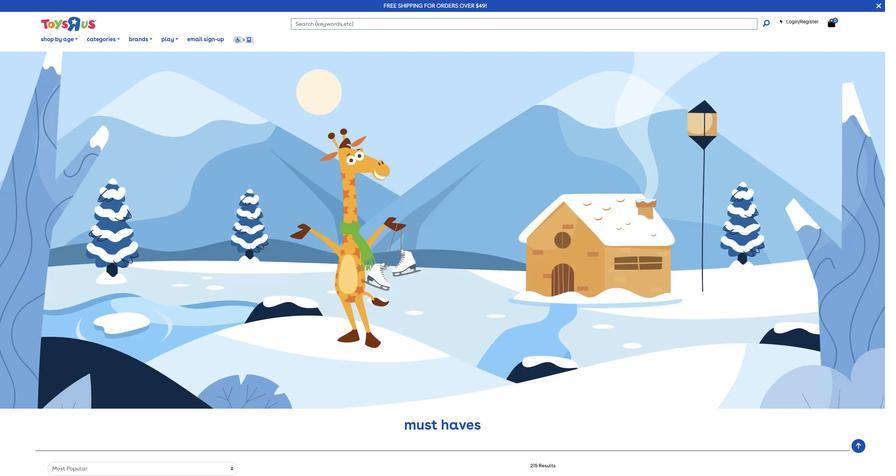 Task type: locate. For each thing, give the bounding box(es) containing it.
shop by age button
[[36, 31, 82, 48]]

categories
[[87, 36, 116, 43]]

menu bar
[[36, 27, 886, 52]]

free shipping for orders over $49!
[[384, 2, 488, 9]]

must haves
[[404, 416, 481, 433]]

this icon serves as a link to download the essential accessibility assistive technology app for individuals with physical disabilities. it is featured as part of our commitment to diversity and inclusion. image
[[233, 36, 254, 44]]

login/register button
[[780, 18, 819, 25]]

menu bar containing shop by age
[[36, 27, 886, 52]]

login/register
[[787, 19, 819, 24]]

by
[[55, 36, 62, 43]]

toys r us image
[[41, 16, 97, 32]]

sign-
[[204, 36, 217, 43]]

free shipping for orders over $49! link
[[384, 2, 488, 9]]

for
[[425, 2, 436, 9]]

shop by age
[[41, 36, 74, 43]]

must haves main content
[[0, 52, 886, 476]]

None search field
[[291, 18, 770, 30]]

email sign-up link
[[183, 31, 229, 48]]

over
[[460, 2, 475, 9]]

shop
[[41, 36, 54, 43]]

brands
[[129, 36, 148, 43]]

close button image
[[877, 2, 882, 10]]

winter bottom scene desktop image
[[0, 52, 886, 409]]

orders
[[437, 2, 459, 9]]

215
[[531, 463, 538, 468]]

play
[[161, 36, 174, 43]]

up
[[217, 36, 224, 43]]



Task type: vqa. For each thing, say whether or not it's contained in the screenshot.
winter must haves image
no



Task type: describe. For each thing, give the bounding box(es) containing it.
email
[[187, 36, 203, 43]]

age
[[63, 36, 74, 43]]

0 link
[[829, 18, 843, 28]]

categories button
[[82, 31, 125, 48]]

results
[[539, 463, 556, 468]]

215 results
[[531, 463, 556, 468]]

must
[[404, 416, 438, 433]]

free
[[384, 2, 397, 9]]

email sign-up
[[187, 36, 224, 43]]

brands button
[[125, 31, 157, 48]]

Enter Keyword or Item No. search field
[[291, 18, 758, 30]]

0
[[835, 18, 837, 23]]

shipping
[[398, 2, 423, 9]]

shopping bag image
[[829, 19, 836, 27]]

$49!
[[476, 2, 488, 9]]

haves
[[441, 416, 481, 433]]

play button
[[157, 31, 183, 48]]



